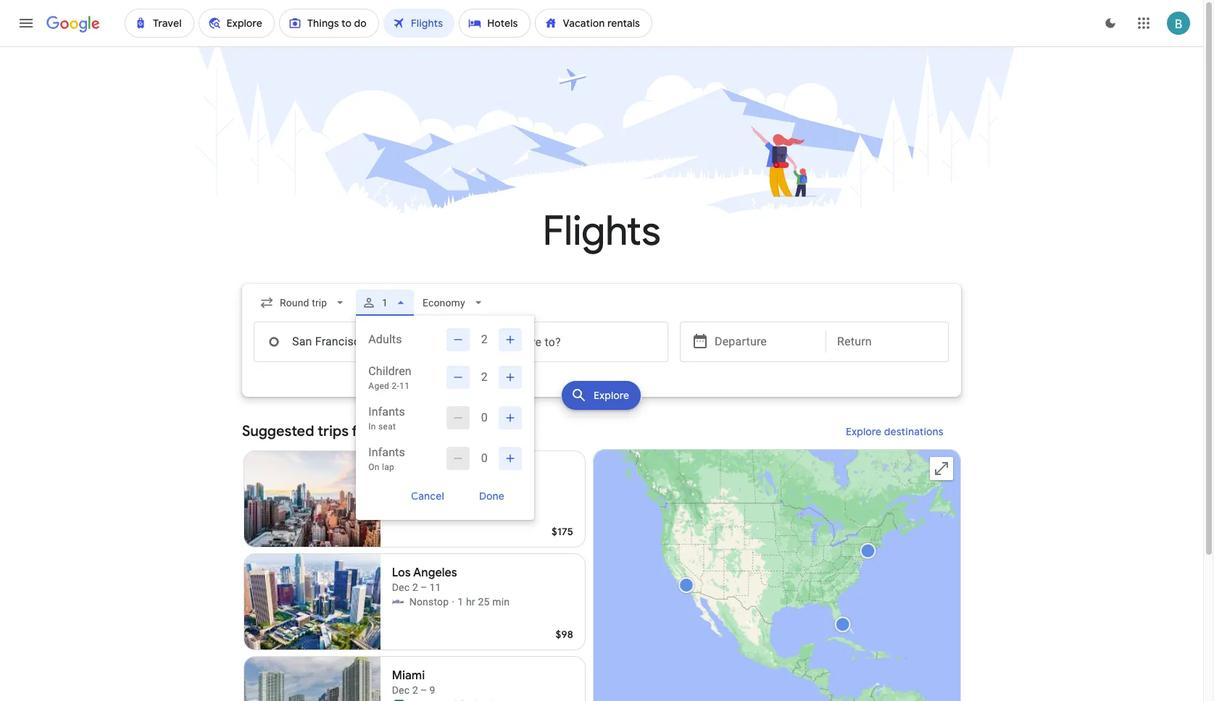 Task type: vqa. For each thing, say whether or not it's contained in the screenshot.
$5,594
no



Task type: describe. For each thing, give the bounding box(es) containing it.
hr for 1
[[466, 597, 475, 608]]

new
[[392, 463, 416, 478]]

1 vertical spatial  image
[[452, 595, 455, 610]]

suggested
[[242, 423, 314, 441]]

min for 8 hr 46 min
[[482, 494, 499, 505]]

dec inside miami dec 2 – 9
[[392, 685, 410, 697]]

2 – 9
[[412, 685, 435, 697]]

francisco
[[415, 423, 481, 441]]

adults
[[369, 333, 402, 347]]

cancel
[[411, 490, 445, 503]]

change appearance image
[[1093, 6, 1128, 41]]

on
[[369, 463, 380, 473]]

8
[[447, 494, 453, 505]]

$98
[[556, 629, 573, 642]]

destinations
[[884, 426, 944, 439]]

98 US dollars text field
[[556, 629, 573, 642]]

2 for adults
[[481, 333, 488, 347]]

$175
[[552, 526, 573, 539]]

175 US dollars text field
[[552, 526, 573, 539]]

2-
[[392, 381, 400, 392]]

lap
[[382, 463, 394, 473]]

stop
[[418, 494, 438, 505]]

done
[[479, 490, 505, 503]]

los
[[392, 566, 411, 581]]

aged
[[369, 381, 389, 392]]

miami dec 2 – 9
[[392, 669, 435, 697]]

min for 1 hr 25 min
[[492, 597, 510, 608]]

done button
[[462, 485, 522, 508]]

1 stop
[[409, 494, 438, 505]]

from
[[352, 423, 385, 441]]

suggested trips from san francisco
[[242, 423, 481, 441]]

Flight search field
[[231, 284, 973, 521]]

1 for 1 hr 25 min
[[458, 597, 463, 608]]

0 for infants on lap
[[481, 452, 488, 465]]

0 for infants in seat
[[481, 411, 488, 425]]

new york dec 7 – 13
[[392, 463, 443, 491]]

explore destinations button
[[829, 415, 961, 450]]

nonstop
[[409, 597, 449, 608]]

explore button
[[562, 381, 641, 410]]

1 for 1 stop
[[409, 494, 415, 505]]

flights
[[543, 206, 661, 257]]



Task type: locate. For each thing, give the bounding box(es) containing it.
2 horizontal spatial 1
[[458, 597, 463, 608]]

2 for children
[[481, 370, 488, 384]]

suggested trips from san francisco region
[[242, 415, 961, 702]]

46
[[468, 494, 479, 505]]

in
[[369, 422, 376, 432]]

1 button
[[356, 286, 414, 320]]

0 horizontal spatial 1
[[382, 297, 388, 309]]

dec inside los angeles dec 2 – 11
[[392, 582, 410, 594]]

8 hr 46 min
[[447, 494, 499, 505]]

None field
[[254, 290, 353, 316], [417, 290, 492, 316], [254, 290, 353, 316], [417, 290, 492, 316]]

0 vertical spatial infants
[[369, 405, 405, 419]]

2 vertical spatial dec
[[392, 685, 410, 697]]

dec
[[392, 479, 410, 491], [392, 582, 410, 594], [392, 685, 410, 697]]

hr left the 25
[[466, 597, 475, 608]]

1 0 from the top
[[481, 411, 488, 425]]

1 vertical spatial 1
[[409, 494, 415, 505]]

seat
[[378, 422, 396, 432]]

hr for 8
[[456, 494, 465, 505]]

0 vertical spatial 0
[[481, 411, 488, 425]]

explore
[[594, 389, 630, 402], [846, 426, 882, 439]]

Where to? text field
[[464, 322, 668, 363]]

0 vertical spatial explore
[[594, 389, 630, 402]]

explore for explore destinations
[[846, 426, 882, 439]]

jetblue image
[[392, 597, 404, 608]]

1 vertical spatial infants
[[369, 446, 405, 460]]

explore for explore
[[594, 389, 630, 402]]

york
[[419, 463, 443, 478]]

number of passengers dialog
[[356, 316, 535, 521]]

min right the 25
[[492, 597, 510, 608]]

1 2 from the top
[[481, 333, 488, 347]]

dec down new
[[392, 479, 410, 491]]

1 infants from the top
[[369, 405, 405, 419]]

11
[[400, 381, 410, 392]]

2
[[481, 333, 488, 347], [481, 370, 488, 384]]

min right 46
[[482, 494, 499, 505]]

2 2 from the top
[[481, 370, 488, 384]]

2 dec from the top
[[392, 582, 410, 594]]

infants on lap
[[369, 446, 405, 473]]

1 horizontal spatial hr
[[466, 597, 475, 608]]

explore left destinations
[[846, 426, 882, 439]]

2 – 11
[[412, 582, 441, 594]]

miami
[[392, 669, 425, 684]]

0 vertical spatial min
[[482, 494, 499, 505]]

hr
[[456, 494, 465, 505], [466, 597, 475, 608]]

explore inside suggested trips from san francisco region
[[846, 426, 882, 439]]

0 vertical spatial hr
[[456, 494, 465, 505]]

los angeles dec 2 – 11
[[392, 566, 457, 594]]

0 vertical spatial 1
[[382, 297, 388, 309]]

1 vertical spatial dec
[[392, 582, 410, 594]]

1 up the adults
[[382, 297, 388, 309]]

1 hr 25 min
[[458, 597, 510, 608]]

1 vertical spatial min
[[492, 597, 510, 608]]

0 horizontal spatial  image
[[441, 492, 444, 507]]

explore inside flight "search box"
[[594, 389, 630, 402]]

dec down los
[[392, 582, 410, 594]]

0 horizontal spatial hr
[[456, 494, 465, 505]]

hr right 8 at bottom left
[[456, 494, 465, 505]]

2 vertical spatial 1
[[458, 597, 463, 608]]

explore down the where to? text box
[[594, 389, 630, 402]]

0 vertical spatial dec
[[392, 479, 410, 491]]

infants for infants on lap
[[369, 446, 405, 460]]

infants up seat
[[369, 405, 405, 419]]

7 – 13
[[412, 479, 441, 491]]

0 right francisco on the left bottom
[[481, 411, 488, 425]]

0 up done
[[481, 452, 488, 465]]

children
[[369, 365, 412, 378]]

cancel button
[[394, 485, 462, 508]]

25
[[478, 597, 490, 608]]

 image
[[441, 492, 444, 507], [452, 595, 455, 610]]

2 infants from the top
[[369, 446, 405, 460]]

1 left stop
[[409, 494, 415, 505]]

3 dec from the top
[[392, 685, 410, 697]]

1 vertical spatial 2
[[481, 370, 488, 384]]

dec for los
[[392, 582, 410, 594]]

1 horizontal spatial 1
[[409, 494, 415, 505]]

min
[[482, 494, 499, 505], [492, 597, 510, 608]]

0 vertical spatial 2
[[481, 333, 488, 347]]

1 for 1
[[382, 297, 388, 309]]

1 left the 25
[[458, 597, 463, 608]]

1 horizontal spatial explore
[[846, 426, 882, 439]]

Departure text field
[[715, 323, 815, 362]]

 image left 8 at bottom left
[[441, 492, 444, 507]]

infants for infants in seat
[[369, 405, 405, 419]]

dec for new
[[392, 479, 410, 491]]

main menu image
[[17, 15, 35, 32]]

1 inside popup button
[[382, 297, 388, 309]]

explore destinations
[[846, 426, 944, 439]]

dec inside new york dec 7 – 13
[[392, 479, 410, 491]]

1 vertical spatial 0
[[481, 452, 488, 465]]

infants
[[369, 405, 405, 419], [369, 446, 405, 460]]

dec up frontier image at the bottom of page
[[392, 685, 410, 697]]

1 horizontal spatial  image
[[452, 595, 455, 610]]

children aged 2-11
[[369, 365, 412, 392]]

0
[[481, 411, 488, 425], [481, 452, 488, 465]]

Return text field
[[837, 323, 937, 362]]

infants up lap
[[369, 446, 405, 460]]

trips
[[318, 423, 349, 441]]

san
[[387, 423, 412, 441]]

0 vertical spatial  image
[[441, 492, 444, 507]]

infants in seat
[[369, 405, 405, 432]]

angeles
[[413, 566, 457, 581]]

1 vertical spatial explore
[[846, 426, 882, 439]]

1 vertical spatial hr
[[466, 597, 475, 608]]

0 horizontal spatial explore
[[594, 389, 630, 402]]

 image right nonstop
[[452, 595, 455, 610]]

frontier image
[[392, 700, 404, 702]]

1
[[382, 297, 388, 309], [409, 494, 415, 505], [458, 597, 463, 608]]

1 dec from the top
[[392, 479, 410, 491]]

2 0 from the top
[[481, 452, 488, 465]]



